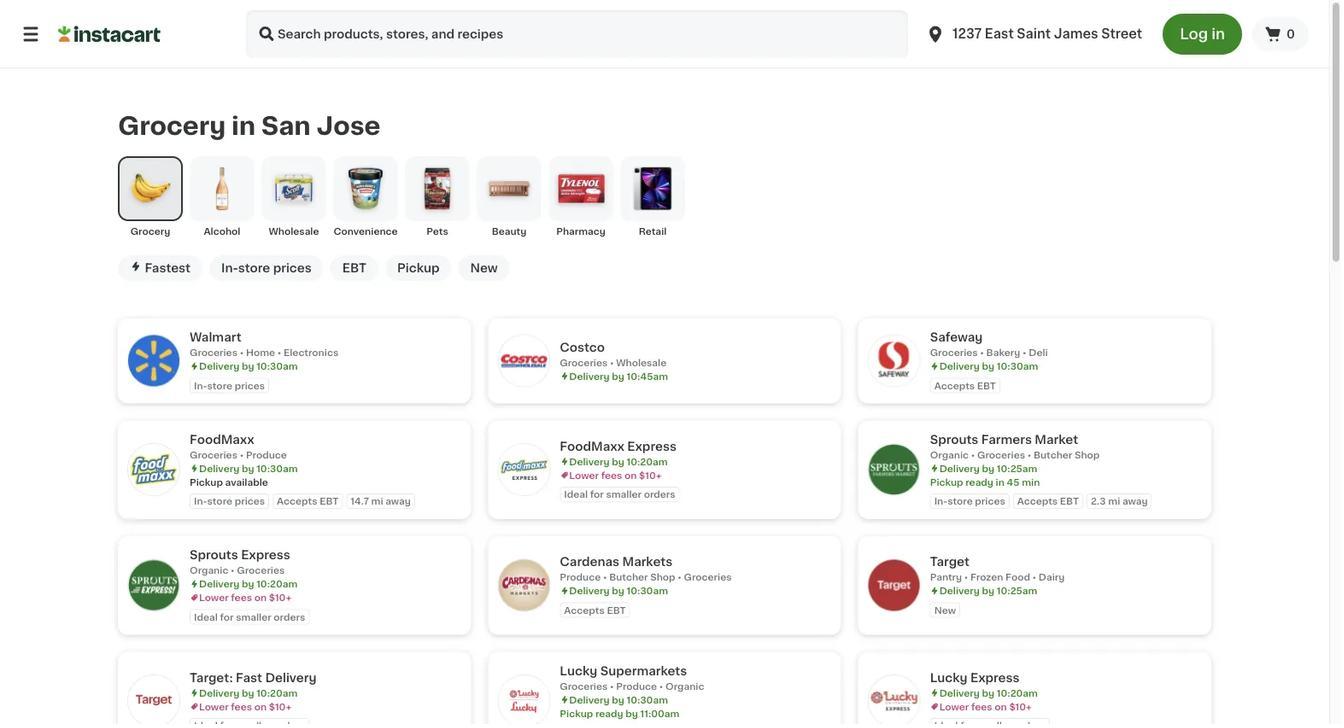 Task type: vqa. For each thing, say whether or not it's contained in the screenshot.


Task type: locate. For each thing, give the bounding box(es) containing it.
0 horizontal spatial shop
[[650, 573, 675, 582]]

1 vertical spatial organic
[[190, 566, 228, 575]]

costco groceries • wholesale
[[560, 341, 667, 367]]

1 vertical spatial for
[[220, 612, 234, 622]]

delivery by 10:20am for lucky
[[939, 688, 1038, 698]]

0 vertical spatial ready
[[966, 477, 994, 487]]

produce down cardenas
[[560, 573, 601, 582]]

groceries inside the safeway groceries • bakery • deli
[[930, 348, 978, 357]]

sprouts inside sprouts farmers market organic • groceries • butcher shop
[[930, 433, 979, 445]]

2 delivery by 10:25am from the top
[[939, 586, 1038, 596]]

butcher
[[1034, 450, 1072, 460], [609, 573, 648, 582]]

sprouts inside sprouts express organic • groceries
[[190, 549, 238, 561]]

fees for target:
[[231, 702, 252, 712]]

on for lucky
[[995, 702, 1007, 712]]

1 horizontal spatial produce
[[560, 573, 601, 582]]

10:30am down the cardenas markets produce • butcher shop • groceries
[[627, 586, 668, 596]]

10:25am down food
[[997, 586, 1038, 596]]

0 horizontal spatial orders
[[274, 612, 305, 622]]

0 horizontal spatial ideal
[[194, 612, 218, 622]]

2 horizontal spatial express
[[971, 672, 1020, 684]]

groceries inside the cardenas markets produce • butcher shop • groceries
[[684, 573, 732, 582]]

accepts down the min
[[1017, 497, 1058, 506]]

lower down target:
[[199, 702, 229, 712]]

ideal for smaller orders
[[564, 490, 675, 499], [194, 612, 305, 622]]

1 vertical spatial 10:25am
[[997, 586, 1038, 596]]

target: fast delivery image
[[128, 676, 179, 724]]

target image
[[869, 560, 920, 611]]

foodmaxx express
[[560, 440, 677, 452]]

1 horizontal spatial express
[[627, 440, 677, 452]]

by
[[242, 362, 254, 371], [982, 362, 995, 371], [612, 372, 624, 381], [612, 457, 624, 466], [242, 464, 254, 473], [982, 464, 995, 473], [242, 580, 254, 589], [612, 586, 624, 596], [982, 586, 995, 596], [242, 688, 254, 698], [982, 688, 995, 698], [612, 695, 624, 705], [626, 709, 638, 718]]

1 vertical spatial shop
[[650, 573, 675, 582]]

1 vertical spatial new
[[934, 606, 956, 615]]

orders
[[644, 490, 675, 499], [274, 612, 305, 622]]

0 vertical spatial in
[[1212, 27, 1225, 41]]

0 horizontal spatial ready
[[595, 709, 623, 718]]

1 vertical spatial sprouts
[[190, 549, 238, 561]]

1 vertical spatial produce
[[560, 573, 601, 582]]

0 vertical spatial express
[[627, 440, 677, 452]]

prices
[[273, 262, 312, 274], [235, 381, 265, 390], [235, 497, 265, 506], [975, 497, 1005, 506]]

1237
[[953, 28, 982, 40]]

orders up target: fast delivery
[[274, 612, 305, 622]]

10:25am up 45
[[997, 464, 1038, 473]]

1 horizontal spatial organic
[[666, 682, 704, 691]]

1 away from the left
[[385, 497, 411, 506]]

away right 2.3
[[1123, 497, 1148, 506]]

0 horizontal spatial wholesale
[[269, 227, 319, 236]]

foodmaxx
[[190, 433, 254, 445], [560, 440, 624, 452]]

ideal right foodmaxx express image
[[564, 490, 588, 499]]

0 vertical spatial sprouts
[[930, 433, 979, 445]]

0 horizontal spatial produce
[[246, 450, 287, 460]]

organic
[[930, 450, 969, 460], [190, 566, 228, 575], [666, 682, 704, 691]]

• inside sprouts express organic • groceries
[[231, 566, 235, 575]]

accepts left 14.7
[[277, 497, 317, 506]]

accepts ebt
[[934, 381, 996, 390], [277, 497, 339, 506], [1017, 497, 1079, 506], [564, 606, 626, 615]]

None search field
[[246, 10, 908, 58]]

1 horizontal spatial away
[[1123, 497, 1148, 506]]

10:30am
[[256, 362, 298, 371], [997, 362, 1038, 371], [256, 464, 298, 473], [627, 586, 668, 596], [627, 695, 668, 705]]

prices down pickup ready in 45 min in the right of the page
[[975, 497, 1005, 506]]

costco image
[[498, 335, 550, 387]]

2 horizontal spatial produce
[[616, 682, 657, 691]]

foodmaxx up pickup available on the bottom left
[[190, 433, 254, 445]]

0 horizontal spatial mi
[[371, 497, 383, 506]]

1 mi from the left
[[371, 497, 383, 506]]

0 horizontal spatial smaller
[[236, 612, 271, 622]]

pets
[[427, 227, 448, 236]]

10:30am down home
[[256, 362, 298, 371]]

2 vertical spatial produce
[[616, 682, 657, 691]]

pickup right the sprouts farmers market "image"
[[930, 477, 963, 487]]

2 horizontal spatial in
[[1212, 27, 1225, 41]]

organic right the sprouts express image
[[190, 566, 228, 575]]

0 vertical spatial orders
[[644, 490, 675, 499]]

1 horizontal spatial butcher
[[1034, 450, 1072, 460]]

• inside foodmaxx groceries • produce
[[240, 450, 244, 460]]

1 vertical spatial wholesale
[[616, 358, 667, 367]]

Search field
[[246, 10, 908, 58]]

walmart
[[190, 331, 241, 343]]

0 vertical spatial butcher
[[1034, 450, 1072, 460]]

0 horizontal spatial organic
[[190, 566, 228, 575]]

fees for foodmaxx
[[601, 471, 622, 480]]

foodmaxx right foodmaxx express image
[[560, 440, 624, 452]]

in-store prices button
[[209, 255, 324, 281]]

0 vertical spatial grocery
[[118, 114, 226, 138]]

0 horizontal spatial ideal for smaller orders
[[194, 612, 305, 622]]

1 horizontal spatial new
[[934, 606, 956, 615]]

1 vertical spatial express
[[241, 549, 290, 561]]

1 vertical spatial smaller
[[236, 612, 271, 622]]

by down costco groceries • wholesale
[[612, 372, 624, 381]]

retail button
[[620, 156, 685, 238]]

lower fees on $10+ down fast
[[199, 702, 291, 712]]

$10+ for foodmaxx express
[[639, 471, 662, 480]]

on down lucky express
[[995, 702, 1007, 712]]

1 horizontal spatial ideal
[[564, 490, 588, 499]]

express for lucky express
[[971, 672, 1020, 684]]

groceries inside costco groceries • wholesale
[[560, 358, 608, 367]]

lucky inside lucky supermarkets groceries • produce • organic
[[560, 665, 597, 677]]

ebt
[[342, 262, 366, 274], [977, 381, 996, 390], [320, 497, 339, 506], [1060, 497, 1079, 506], [607, 606, 626, 615]]

beauty button
[[477, 156, 542, 238]]

10:30am down bakery
[[997, 362, 1038, 371]]

groceries
[[190, 348, 237, 357], [930, 348, 978, 357], [560, 358, 608, 367], [190, 450, 237, 460], [977, 450, 1025, 460], [237, 566, 285, 575], [684, 573, 732, 582], [560, 682, 608, 691]]

foodmaxx for express
[[560, 440, 624, 452]]

produce inside lucky supermarkets groceries • produce • organic
[[616, 682, 657, 691]]

mi
[[371, 497, 383, 506], [1108, 497, 1120, 506]]

grocery up grocery button
[[118, 114, 226, 138]]

10:25am
[[997, 464, 1038, 473], [997, 586, 1038, 596]]

2 vertical spatial in
[[996, 477, 1005, 487]]

on down sprouts express organic • groceries
[[254, 593, 267, 603]]

express
[[627, 440, 677, 452], [241, 549, 290, 561], [971, 672, 1020, 684]]

grocery up fastest button on the left of page
[[130, 227, 170, 236]]

butcher inside the cardenas markets produce • butcher shop • groceries
[[609, 573, 648, 582]]

1 horizontal spatial mi
[[1108, 497, 1120, 506]]

lucky supermarkets image
[[498, 676, 550, 724]]

in-store prices down pickup available on the bottom left
[[194, 497, 265, 506]]

0 horizontal spatial for
[[220, 612, 234, 622]]

pickup down pets
[[397, 262, 440, 274]]

ready
[[966, 477, 994, 487], [595, 709, 623, 718]]

delivery down walmart
[[199, 362, 239, 371]]

0 vertical spatial for
[[590, 490, 604, 499]]

mi for sprouts farmers market
[[1108, 497, 1120, 506]]

0 horizontal spatial foodmaxx
[[190, 433, 254, 445]]

lucky right lucky express image
[[930, 672, 968, 684]]

1 vertical spatial grocery
[[130, 227, 170, 236]]

store inside button
[[238, 262, 270, 274]]

1 horizontal spatial ready
[[966, 477, 994, 487]]

0 vertical spatial new
[[470, 262, 498, 274]]

shop down market
[[1075, 450, 1100, 460]]

2 vertical spatial express
[[971, 672, 1020, 684]]

10:45am
[[627, 372, 668, 381]]

1 vertical spatial butcher
[[609, 573, 648, 582]]

by down frozen
[[982, 586, 995, 596]]

1 horizontal spatial wholesale
[[616, 358, 667, 367]]

fees
[[601, 471, 622, 480], [231, 593, 252, 603], [231, 702, 252, 712], [971, 702, 992, 712]]

pickup for pickup ready in 45 min
[[930, 477, 963, 487]]

delivery by 10:20am down sprouts express organic • groceries
[[199, 580, 298, 589]]

in-store prices inside button
[[221, 262, 312, 274]]

0 horizontal spatial new
[[470, 262, 498, 274]]

sprouts express image
[[128, 560, 179, 611]]

0 horizontal spatial express
[[241, 549, 290, 561]]

1 vertical spatial ideal
[[194, 612, 218, 622]]

lower fees on $10+ down sprouts express organic • groceries
[[199, 593, 291, 603]]

away
[[385, 497, 411, 506], [1123, 497, 1148, 506]]

lucky supermarkets groceries • produce • organic
[[560, 665, 704, 691]]

prices left ebt button
[[273, 262, 312, 274]]

sprouts farmers market image
[[869, 444, 920, 496]]

in-store prices down alcohol
[[221, 262, 312, 274]]

mi right 2.3
[[1108, 497, 1120, 506]]

organic up 11:00am
[[666, 682, 704, 691]]

for down foodmaxx express
[[590, 490, 604, 499]]

delivery by 10:30am down home
[[199, 362, 298, 371]]

shop down 'markets'
[[650, 573, 675, 582]]

0 horizontal spatial sprouts
[[190, 549, 238, 561]]

0 vertical spatial 10:25am
[[997, 464, 1038, 473]]

grocery for grocery
[[130, 227, 170, 236]]

delivery by 10:30am for cardenas
[[569, 586, 668, 596]]

produce down "supermarkets"
[[616, 682, 657, 691]]

on
[[625, 471, 637, 480], [254, 593, 267, 603], [254, 702, 267, 712], [995, 702, 1007, 712]]

0 vertical spatial shop
[[1075, 450, 1100, 460]]

in
[[1212, 27, 1225, 41], [232, 114, 256, 138], [996, 477, 1005, 487]]

produce inside foodmaxx groceries • produce
[[246, 450, 287, 460]]

1 vertical spatial orders
[[274, 612, 305, 622]]

ready down lucky supermarkets groceries • produce • organic
[[595, 709, 623, 718]]

saint
[[1017, 28, 1051, 40]]

new down the pantry
[[934, 606, 956, 615]]

1 horizontal spatial shop
[[1075, 450, 1100, 460]]

fastest button
[[118, 255, 202, 281]]

10:30am for safeway
[[997, 362, 1038, 371]]

1 delivery by 10:25am from the top
[[939, 464, 1038, 473]]

mi for foodmaxx
[[371, 497, 383, 506]]

convenience
[[334, 227, 398, 236]]

2 away from the left
[[1123, 497, 1148, 506]]

wholesale up 10:45am at the bottom left of the page
[[616, 358, 667, 367]]

ready left 45
[[966, 477, 994, 487]]

foodmaxx inside foodmaxx groceries • produce
[[190, 433, 254, 445]]

lower for lucky
[[939, 702, 969, 712]]

1 vertical spatial in
[[232, 114, 256, 138]]

in- down alcohol
[[221, 262, 238, 274]]

0 horizontal spatial away
[[385, 497, 411, 506]]

ebt down convenience
[[342, 262, 366, 274]]

2 10:25am from the top
[[997, 586, 1038, 596]]

1 vertical spatial ready
[[595, 709, 623, 718]]

away for foodmaxx
[[385, 497, 411, 506]]

ideal
[[564, 490, 588, 499], [194, 612, 218, 622]]

lucky
[[560, 665, 597, 677], [930, 672, 968, 684]]

1 horizontal spatial orders
[[644, 490, 675, 499]]

10:20am down target: fast delivery
[[256, 688, 298, 698]]

store down walmart
[[207, 381, 232, 390]]

2 horizontal spatial organic
[[930, 450, 969, 460]]

lower fees on $10+ for target:
[[199, 702, 291, 712]]

express inside sprouts express organic • groceries
[[241, 549, 290, 561]]

frozen
[[971, 573, 1003, 582]]

$10+ down lucky express
[[1009, 702, 1032, 712]]

lower down foodmaxx express
[[569, 471, 599, 480]]

in- inside button
[[221, 262, 238, 274]]

cardenas markets produce • butcher shop • groceries
[[560, 556, 732, 582]]

0 horizontal spatial butcher
[[609, 573, 648, 582]]

organic inside lucky supermarkets groceries • produce • organic
[[666, 682, 704, 691]]

mi right 14.7
[[371, 497, 383, 506]]

10:20am down lucky express
[[997, 688, 1038, 698]]

0 horizontal spatial lucky
[[560, 665, 597, 677]]

1 vertical spatial delivery by 10:25am
[[939, 586, 1038, 596]]

produce
[[246, 450, 287, 460], [560, 573, 601, 582], [616, 682, 657, 691]]

lower
[[569, 471, 599, 480], [199, 593, 229, 603], [199, 702, 229, 712], [939, 702, 969, 712]]

grocery
[[118, 114, 226, 138], [130, 227, 170, 236]]

delivery down cardenas
[[569, 586, 610, 596]]

orders down foodmaxx express
[[644, 490, 675, 499]]

pickup for pickup ready by 11:00am
[[560, 709, 593, 718]]

1 horizontal spatial foodmaxx
[[560, 440, 624, 452]]

east
[[985, 28, 1014, 40]]

organic up pickup ready in 45 min in the right of the page
[[930, 450, 969, 460]]

0 vertical spatial ideal for smaller orders
[[564, 490, 675, 499]]

sprouts right the sprouts express image
[[190, 549, 238, 561]]

delivery by 10:25am
[[939, 464, 1038, 473], [939, 586, 1038, 596]]

0 vertical spatial wholesale
[[269, 227, 319, 236]]

ebt left 14.7
[[320, 497, 339, 506]]

store down pickup ready in 45 min in the right of the page
[[948, 497, 973, 506]]

$10+ down target: fast delivery
[[269, 702, 291, 712]]

ebt inside button
[[342, 262, 366, 274]]

wholesale inside button
[[269, 227, 319, 236]]

45
[[1007, 477, 1020, 487]]

ideal for smaller orders down foodmaxx express
[[564, 490, 675, 499]]

1 10:25am from the top
[[997, 464, 1038, 473]]

by down bakery
[[982, 362, 995, 371]]

in inside button
[[1212, 27, 1225, 41]]

delivery by 10:25am down frozen
[[939, 586, 1038, 596]]

in-store prices
[[221, 262, 312, 274], [194, 381, 265, 390], [194, 497, 265, 506], [934, 497, 1005, 506]]

delivery by 10:20am for target:
[[199, 688, 298, 698]]

wholesale up in-store prices button
[[269, 227, 319, 236]]

markets
[[622, 556, 673, 568]]

away for sprouts farmers market
[[1123, 497, 1148, 506]]

store
[[238, 262, 270, 274], [207, 381, 232, 390], [207, 497, 232, 506], [948, 497, 973, 506]]

lower fees on $10+
[[569, 471, 662, 480], [199, 593, 291, 603], [199, 702, 291, 712], [939, 702, 1032, 712]]

on for target:
[[254, 702, 267, 712]]

on down target: fast delivery
[[254, 702, 267, 712]]

smaller down foodmaxx express
[[606, 490, 642, 499]]

delivery by 10:30am for safeway
[[939, 362, 1038, 371]]

in-
[[221, 262, 238, 274], [194, 381, 207, 390], [194, 497, 207, 506], [934, 497, 948, 506]]

fees down lucky express
[[971, 702, 992, 712]]

2 vertical spatial organic
[[666, 682, 704, 691]]

10:20am down foodmaxx express
[[627, 457, 668, 466]]

shop
[[1075, 450, 1100, 460], [650, 573, 675, 582]]

new button
[[458, 255, 510, 281]]

2 mi from the left
[[1108, 497, 1120, 506]]

delivery by 10:20am down fast
[[199, 688, 298, 698]]

0 vertical spatial produce
[[246, 450, 287, 460]]

alcohol button
[[190, 156, 255, 238]]

foodmaxx express image
[[498, 444, 550, 496]]

grocery inside button
[[130, 227, 170, 236]]

1 horizontal spatial lucky
[[930, 672, 968, 684]]

delivery by 10:20am down lucky express
[[939, 688, 1038, 698]]

fast
[[236, 672, 262, 684]]

in left san
[[232, 114, 256, 138]]

1 horizontal spatial smaller
[[606, 490, 642, 499]]

smaller down sprouts express organic • groceries
[[236, 612, 271, 622]]

delivery by 10:45am
[[569, 372, 668, 381]]

for
[[590, 490, 604, 499], [220, 612, 234, 622]]

1 horizontal spatial in
[[996, 477, 1005, 487]]

1 horizontal spatial sprouts
[[930, 433, 979, 445]]

wholesale
[[269, 227, 319, 236], [616, 358, 667, 367]]

grocery button
[[118, 156, 183, 238]]

$10+
[[639, 471, 662, 480], [269, 593, 291, 603], [269, 702, 291, 712], [1009, 702, 1032, 712]]

prices inside button
[[273, 262, 312, 274]]

james
[[1054, 28, 1098, 40]]

pharmacy
[[556, 227, 606, 236]]

0 vertical spatial organic
[[930, 450, 969, 460]]

street
[[1101, 28, 1142, 40]]

lower for foodmaxx
[[569, 471, 599, 480]]

pickup inside pickup button
[[397, 262, 440, 274]]

1 vertical spatial ideal for smaller orders
[[194, 612, 305, 622]]

0 vertical spatial delivery by 10:25am
[[939, 464, 1038, 473]]

san
[[261, 114, 311, 138]]

lower fees on $10+ down lucky express
[[939, 702, 1032, 712]]

lucky express image
[[869, 676, 920, 724]]

ideal for smaller orders down sprouts express organic • groceries
[[194, 612, 305, 622]]

0 horizontal spatial in
[[232, 114, 256, 138]]

pickup
[[397, 262, 440, 274], [190, 477, 223, 487], [930, 477, 963, 487], [560, 709, 593, 718]]

10:20am for foodmaxx express
[[627, 457, 668, 466]]

sprouts
[[930, 433, 979, 445], [190, 549, 238, 561]]



Task type: describe. For each thing, give the bounding box(es) containing it.
grocery in san jose
[[118, 114, 381, 138]]

cardenas
[[560, 556, 619, 568]]

supermarkets
[[600, 665, 687, 677]]

10:30am up 11:00am
[[627, 695, 668, 705]]

lower fees on $10+ for lucky
[[939, 702, 1032, 712]]

dairy
[[1039, 573, 1065, 582]]

on for foodmaxx
[[625, 471, 637, 480]]

new inside button
[[470, 262, 498, 274]]

accepts ebt down the min
[[1017, 497, 1079, 506]]

delivery by 10:20am for foodmaxx
[[569, 457, 668, 466]]

accepts ebt left 14.7
[[277, 497, 339, 506]]

fees for lucky
[[971, 702, 992, 712]]

delivery up pickup ready by 11:00am
[[569, 695, 610, 705]]

ebt left 2.3
[[1060, 497, 1079, 506]]

pickup ready by 11:00am
[[560, 709, 680, 718]]

in-store prices down pickup ready in 45 min in the right of the page
[[934, 497, 1005, 506]]

delivery down target:
[[199, 688, 239, 698]]

in for log
[[1212, 27, 1225, 41]]

in- down walmart
[[194, 381, 207, 390]]

10:30am for walmart
[[256, 362, 298, 371]]

fees down sprouts express organic • groceries
[[231, 593, 252, 603]]

walmart image
[[128, 335, 179, 387]]

farmers
[[981, 433, 1032, 445]]

log in button
[[1163, 14, 1242, 55]]

1 horizontal spatial ideal for smaller orders
[[564, 490, 675, 499]]

by up available
[[242, 464, 254, 473]]

1237 east saint james street
[[953, 28, 1142, 40]]

delivery down safeway
[[939, 362, 980, 371]]

delivery down foodmaxx express
[[569, 457, 610, 466]]

groceries inside walmart groceries • home • electronics
[[190, 348, 237, 357]]

1237 east saint james street button
[[925, 10, 1142, 58]]

lucky for lucky express
[[930, 672, 968, 684]]

10:30am for cardenas markets
[[627, 586, 668, 596]]

foodmaxx for groceries
[[190, 433, 254, 445]]

by down fast
[[242, 688, 254, 698]]

by down lucky express
[[982, 688, 995, 698]]

pharmacy button
[[548, 156, 613, 238]]

delivery by 10:30am up pickup ready by 11:00am
[[569, 695, 668, 705]]

14.7 mi away
[[351, 497, 411, 506]]

food
[[1006, 573, 1030, 582]]

accepts down safeway
[[934, 381, 975, 390]]

by up pickup ready by 11:00am
[[612, 695, 624, 705]]

convenience button
[[333, 156, 398, 238]]

target: fast delivery
[[190, 672, 317, 684]]

jose
[[317, 114, 381, 138]]

in- down pickup ready in 45 min in the right of the page
[[934, 497, 948, 506]]

produce inside the cardenas markets produce • butcher shop • groceries
[[560, 573, 601, 582]]

lucky express
[[930, 672, 1020, 684]]

10:20am for lucky express
[[997, 688, 1038, 698]]

electronics
[[284, 348, 338, 357]]

pantry
[[930, 573, 962, 582]]

pickup button
[[385, 255, 452, 281]]

available
[[225, 477, 268, 487]]

groceries inside sprouts farmers market organic • groceries • butcher shop
[[977, 450, 1025, 460]]

in-store prices down home
[[194, 381, 265, 390]]

bakery
[[986, 348, 1020, 357]]

11:00am
[[640, 709, 680, 718]]

• inside costco groceries • wholesale
[[610, 358, 614, 367]]

shop inside sprouts farmers market organic • groceries • butcher shop
[[1075, 450, 1100, 460]]

prices down home
[[235, 381, 265, 390]]

organic inside sprouts express organic • groceries
[[190, 566, 228, 575]]

pets button
[[405, 156, 470, 238]]

1 horizontal spatial for
[[590, 490, 604, 499]]

wholesale button
[[261, 156, 326, 238]]

sprouts express organic • groceries
[[190, 549, 290, 575]]

$10+ down sprouts express organic • groceries
[[269, 593, 291, 603]]

deli
[[1029, 348, 1048, 357]]

lower for target:
[[199, 702, 229, 712]]

accepts ebt down the safeway groceries • bakery • deli
[[934, 381, 996, 390]]

ebt down bakery
[[977, 381, 996, 390]]

in for grocery
[[232, 114, 256, 138]]

ready for sprouts farmers market
[[966, 477, 994, 487]]

target:
[[190, 672, 233, 684]]

grocery for grocery in san jose
[[118, 114, 226, 138]]

sprouts farmers market organic • groceries • butcher shop
[[930, 433, 1100, 460]]

home
[[246, 348, 275, 357]]

target
[[930, 556, 970, 568]]

log in
[[1180, 27, 1225, 41]]

alcohol
[[204, 227, 240, 236]]

organic inside sprouts farmers market organic • groceries • butcher shop
[[930, 450, 969, 460]]

10:20am down sprouts express organic • groceries
[[256, 580, 298, 589]]

10:30am up available
[[256, 464, 298, 473]]

0
[[1287, 28, 1295, 40]]

in- down pickup available on the bottom left
[[194, 497, 207, 506]]

market
[[1035, 433, 1078, 445]]

instacart logo image
[[58, 24, 161, 44]]

by down foodmaxx express
[[612, 457, 624, 466]]

0 button
[[1253, 17, 1309, 51]]

delivery by 10:30am up available
[[199, 464, 298, 473]]

pickup for pickup
[[397, 262, 440, 274]]

foodmaxx groceries • produce
[[190, 433, 287, 460]]

lucky for lucky supermarkets groceries • produce • organic
[[560, 665, 597, 677]]

retail
[[639, 227, 667, 236]]

14.7
[[351, 497, 369, 506]]

safeway groceries • bakery • deli
[[930, 331, 1048, 357]]

ebt button
[[330, 255, 378, 281]]

by down sprouts express organic • groceries
[[242, 580, 254, 589]]

groceries inside foodmaxx groceries • produce
[[190, 450, 237, 460]]

2.3
[[1091, 497, 1106, 506]]

accepts ebt down cardenas
[[564, 606, 626, 615]]

foodmaxx image
[[128, 444, 179, 496]]

pickup available
[[190, 477, 268, 487]]

wholesale inside costco groceries • wholesale
[[616, 358, 667, 367]]

fastest
[[145, 262, 191, 274]]

ebt down the cardenas markets produce • butcher shop • groceries
[[607, 606, 626, 615]]

shop inside the cardenas markets produce • butcher shop • groceries
[[650, 573, 675, 582]]

safeway
[[930, 331, 983, 343]]

delivery right fast
[[265, 672, 317, 684]]

0 vertical spatial smaller
[[606, 490, 642, 499]]

by down home
[[242, 362, 254, 371]]

delivery down lucky express
[[939, 688, 980, 698]]

delivery down sprouts express organic • groceries
[[199, 580, 239, 589]]

beauty
[[492, 227, 527, 236]]

delivery by 10:30am for walmart
[[199, 362, 298, 371]]

cardenas markets image
[[498, 560, 550, 611]]

10:20am for target: fast delivery
[[256, 688, 298, 698]]

log
[[1180, 27, 1208, 41]]

accepts down cardenas
[[564, 606, 605, 615]]

butcher inside sprouts farmers market organic • groceries • butcher shop
[[1034, 450, 1072, 460]]

pickup for pickup available
[[190, 477, 223, 487]]

min
[[1022, 477, 1040, 487]]

store down pickup available on the bottom left
[[207, 497, 232, 506]]

express for sprouts express organic • groceries
[[241, 549, 290, 561]]

by down the cardenas markets produce • butcher shop • groceries
[[612, 586, 624, 596]]

by left 11:00am
[[626, 709, 638, 718]]

safeway image
[[869, 335, 920, 387]]

ready for lucky supermarkets
[[595, 709, 623, 718]]

costco
[[560, 341, 605, 353]]

delivery up pickup available on the bottom left
[[199, 464, 239, 473]]

target pantry • frozen food • dairy
[[930, 556, 1065, 582]]

sprouts for sprouts farmers market
[[930, 433, 979, 445]]

express for foodmaxx express
[[627, 440, 677, 452]]

lower down sprouts express organic • groceries
[[199, 593, 229, 603]]

pickup ready in 45 min
[[930, 477, 1040, 487]]

1237 east saint james street button
[[915, 10, 1153, 58]]

delivery down the pantry
[[939, 586, 980, 596]]

$10+ for target: fast delivery
[[269, 702, 291, 712]]

delivery up pickup ready in 45 min in the right of the page
[[939, 464, 980, 473]]

lower fees on $10+ for foodmaxx
[[569, 471, 662, 480]]

groceries inside lucky supermarkets groceries • produce • organic
[[560, 682, 608, 691]]

walmart groceries • home • electronics
[[190, 331, 338, 357]]

groceries inside sprouts express organic • groceries
[[237, 566, 285, 575]]

0 vertical spatial ideal
[[564, 490, 588, 499]]

by up pickup ready in 45 min in the right of the page
[[982, 464, 995, 473]]

sprouts for sprouts express
[[190, 549, 238, 561]]

$10+ for lucky express
[[1009, 702, 1032, 712]]

delivery down costco
[[569, 372, 610, 381]]

grocery in san jose main content
[[0, 68, 1329, 724]]

prices down available
[[235, 497, 265, 506]]

2.3 mi away
[[1091, 497, 1148, 506]]



